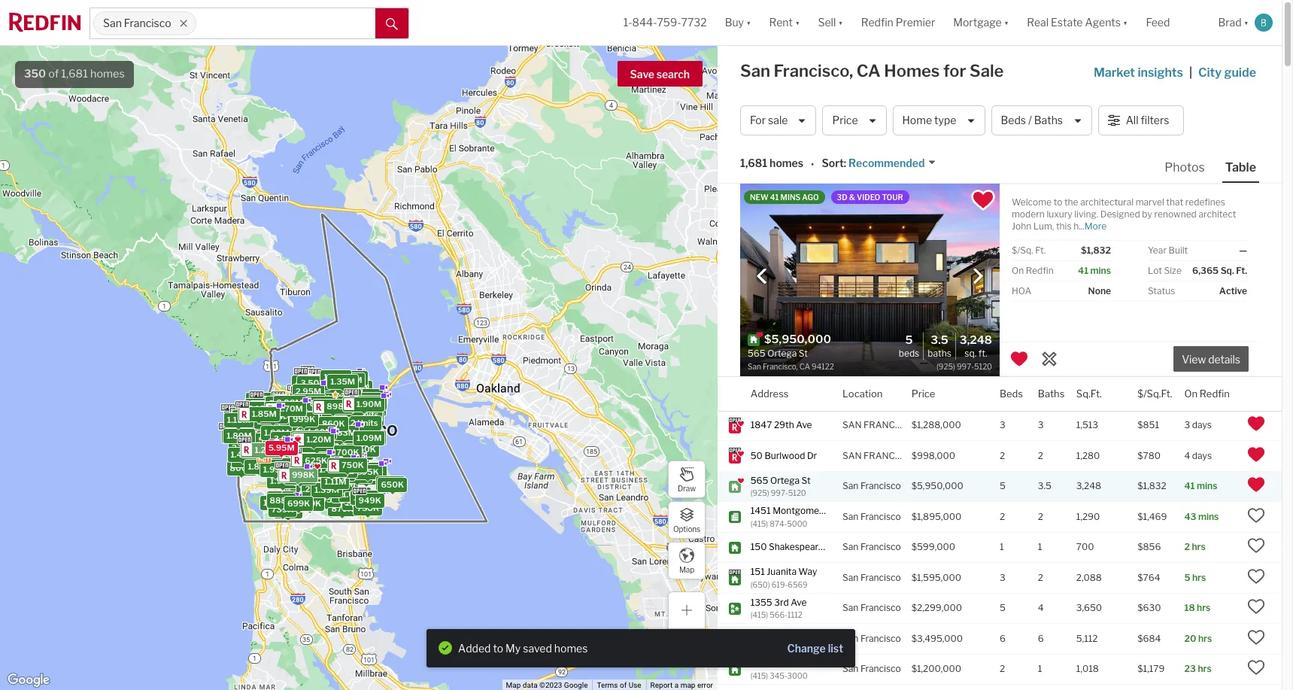 Task type: locate. For each thing, give the bounding box(es) containing it.
redfin inside on redfin button
[[1200, 387, 1230, 399]]

4 ▾ from the left
[[1004, 16, 1009, 29]]

2.80m down 428k
[[351, 433, 377, 444]]

ave for 1355 3rd ave (415) 566-1112
[[791, 596, 807, 608]]

modern
[[1012, 208, 1045, 220]]

san down location button on the bottom of the page
[[843, 419, 862, 431]]

san for 1355 3rd ave
[[843, 602, 859, 614]]

18
[[1185, 602, 1195, 614]]

1.15m
[[341, 373, 365, 383], [321, 379, 345, 390], [338, 410, 362, 420], [227, 415, 251, 425], [257, 459, 281, 469]]

1 favorite this home image from the top
[[1248, 506, 1266, 524]]

▾ right agents
[[1123, 16, 1128, 29]]

$764
[[1138, 572, 1161, 583]]

1 vertical spatial san
[[843, 450, 862, 461]]

ft.
[[1036, 245, 1046, 256], [1237, 265, 1248, 276], [979, 347, 988, 359]]

1 vertical spatial 4.30m
[[304, 440, 331, 450]]

0 vertical spatial mins
[[1091, 265, 1111, 276]]

3000 down 125 thrift st link
[[788, 671, 808, 680]]

1.39m down 438k
[[356, 413, 381, 424]]

next button image
[[971, 268, 986, 283]]

6 ▾ from the left
[[1244, 16, 1249, 29]]

4 units
[[308, 427, 336, 438]]

4 inside map region
[[308, 427, 314, 438]]

san francisco for 1451 montgomery st #8
[[843, 511, 901, 522]]

0 horizontal spatial map
[[506, 681, 521, 689]]

report a map error
[[651, 681, 713, 689]]

0 vertical spatial 4
[[308, 427, 314, 438]]

on up 3 days at the bottom of the page
[[1185, 387, 1198, 399]]

2 vertical spatial baths
[[1038, 387, 1065, 399]]

price up :
[[833, 114, 858, 127]]

unfavorite this home image for $780
[[1248, 445, 1266, 463]]

1 vertical spatial redfin
[[1026, 265, 1054, 276]]

francisco for 2223 - 2227 leavenworth st
[[861, 633, 901, 644]]

1 horizontal spatial 1.05m
[[353, 395, 378, 405]]

2 favorite this home image from the top
[[1248, 537, 1266, 555]]

345- inside 125 thrift st (415) 345-3000
[[770, 671, 788, 680]]

map for map data ©2023 google
[[506, 681, 521, 689]]

4.00m
[[309, 387, 336, 398]]

3,248 sq. ft.
[[960, 333, 993, 359]]

3.5 inside 3.5 baths
[[931, 333, 949, 347]]

0 vertical spatial 2.30m
[[333, 388, 359, 399]]

1.00m up 738k
[[343, 489, 368, 500]]

▾ right rent
[[795, 16, 800, 29]]

41 mins up 43 mins
[[1185, 480, 1218, 492]]

market insights | city guide
[[1094, 65, 1257, 80]]

san francisco for 1355 3rd ave
[[843, 602, 901, 614]]

879k up 4 units
[[313, 416, 335, 427]]

1.11m
[[324, 476, 346, 487]]

1355 3rd ave link
[[751, 596, 829, 609]]

2.40m
[[327, 379, 353, 389], [232, 442, 258, 453], [316, 452, 342, 462]]

way
[[799, 566, 818, 577]]

1.05m
[[311, 380, 337, 391], [353, 395, 378, 405]]

▾ for sell ▾
[[838, 16, 843, 29]]

849k down 1.47m
[[326, 383, 349, 394]]

ca
[[857, 61, 881, 81]]

3 favorite this home image from the top
[[1248, 628, 1266, 646]]

950k
[[353, 444, 376, 455], [341, 472, 364, 482], [316, 482, 339, 492]]

mins for $1,832
[[1197, 480, 1218, 492]]

remove san francisco image
[[179, 19, 188, 28]]

0 horizontal spatial 41
[[770, 193, 779, 202]]

•
[[811, 158, 815, 171]]

francisco down san francisco $1,288,000
[[864, 450, 917, 461]]

2223
[[751, 627, 773, 638]]

2 vertical spatial mins
[[1199, 511, 1219, 522]]

879k
[[313, 416, 335, 427], [331, 503, 354, 514]]

map down options
[[679, 565, 695, 574]]

previous button image
[[755, 268, 770, 283]]

4 down 600k
[[308, 427, 314, 438]]

my
[[506, 642, 521, 654]]

1.53m down 2.55m
[[228, 412, 252, 422]]

0 horizontal spatial sq.
[[965, 347, 977, 359]]

1 inside map region
[[333, 396, 337, 406]]

2 days from the top
[[1193, 450, 1212, 461]]

mins for $1,469
[[1199, 511, 1219, 522]]

1.50m
[[330, 379, 355, 389], [266, 460, 292, 470], [321, 461, 346, 472], [354, 492, 379, 502], [263, 498, 289, 508]]

ft. for 6,365
[[1237, 265, 1248, 276]]

sq. inside 3,248 sq. ft.
[[965, 347, 977, 359]]

1451 montgomery st #8 link
[[751, 505, 852, 517]]

1.10m up 595k
[[314, 479, 338, 490]]

999k
[[335, 385, 358, 395], [325, 391, 348, 401], [293, 414, 315, 424], [326, 456, 349, 467], [328, 465, 350, 475], [350, 469, 373, 480], [317, 478, 340, 488], [271, 498, 294, 508], [299, 498, 321, 509]]

san francisco for 565 ortega st
[[843, 480, 901, 492]]

1.44m
[[312, 397, 337, 408]]

price inside price button
[[833, 114, 858, 127]]

ave up 1112
[[791, 596, 807, 608]]

0 horizontal spatial 629k
[[301, 455, 323, 466]]

0 vertical spatial 4.30m
[[309, 427, 335, 437]]

50 burlwood dr
[[751, 450, 817, 461]]

heading
[[748, 332, 870, 372]]

beds left baths button
[[1000, 387, 1023, 399]]

$/sq.ft.
[[1138, 387, 1173, 399]]

0 vertical spatial 3000
[[788, 641, 808, 650]]

/
[[1029, 114, 1032, 127]]

1 francisco from the top
[[864, 419, 917, 431]]

1 horizontal spatial price button
[[912, 377, 936, 411]]

1,681 up new
[[740, 157, 768, 170]]

3.5 for 3.5 baths
[[931, 333, 949, 347]]

0 horizontal spatial 4
[[308, 427, 314, 438]]

redfin inside 'redfin premier' button
[[861, 16, 894, 29]]

error
[[698, 681, 713, 689]]

0 vertical spatial 5 units
[[328, 391, 356, 401]]

redfin down the $/sq. ft.
[[1026, 265, 1054, 276]]

favorite this home image for 43 mins
[[1248, 506, 1266, 524]]

1 vertical spatial 878k
[[270, 493, 292, 503]]

▾ right brad
[[1244, 16, 1249, 29]]

5.95m
[[268, 443, 295, 453]]

550k down 1.47m
[[319, 382, 342, 393]]

baths right 5 beds
[[928, 347, 952, 359]]

1.68m
[[294, 454, 319, 464], [231, 460, 256, 470]]

address button
[[751, 377, 789, 411]]

0 horizontal spatial redfin
[[861, 16, 894, 29]]

1 vertical spatial 41
[[1078, 265, 1089, 276]]

francisco left $2,299,000
[[861, 602, 901, 614]]

favorite this home image for 5 hrs
[[1248, 567, 1266, 585]]

0 horizontal spatial to
[[493, 642, 504, 654]]

san francisco for 2223 - 2227 leavenworth st
[[843, 633, 901, 644]]

1 vertical spatial unfavorite this home image
[[1248, 445, 1266, 463]]

sell
[[818, 16, 836, 29]]

849k down 2.39m
[[351, 411, 374, 422]]

2 francisco from the top
[[864, 450, 917, 461]]

1 6 from the left
[[1000, 633, 1006, 644]]

0 vertical spatial sq.
[[1221, 265, 1235, 276]]

2.60m
[[336, 375, 362, 385], [301, 376, 327, 386], [281, 403, 308, 413], [236, 416, 263, 426], [303, 425, 329, 436], [273, 442, 300, 453]]

4 for 4 units
[[308, 427, 314, 438]]

0 horizontal spatial on
[[1012, 265, 1024, 276]]

map inside map button
[[679, 565, 695, 574]]

to inside welcome to the architectural marvel that redefines modern luxury living. designed by renowned architect john lum, this h...
[[1054, 196, 1063, 208]]

790k
[[325, 406, 347, 416]]

0 vertical spatial price button
[[823, 105, 887, 135]]

ave right the 29th
[[796, 419, 812, 431]]

799k
[[322, 423, 344, 433], [284, 499, 307, 509]]

(415) down 1355
[[751, 610, 768, 619]]

1 horizontal spatial to
[[1054, 196, 1063, 208]]

50
[[751, 450, 763, 461]]

765k
[[281, 414, 304, 424]]

favorite this home image for 23 hrs
[[1248, 659, 1266, 677]]

5 ▾ from the left
[[1123, 16, 1128, 29]]

1.25m down 989k
[[298, 476, 322, 486]]

1 vertical spatial map
[[506, 681, 521, 689]]

1.53m
[[228, 412, 252, 422], [252, 435, 277, 445]]

1 vertical spatial 599k
[[328, 460, 351, 471]]

to up luxury
[[1054, 196, 1063, 208]]

price button up :
[[823, 105, 887, 135]]

1 vertical spatial ave
[[791, 596, 807, 608]]

41 mins up none
[[1078, 265, 1111, 276]]

mins up 43 mins
[[1197, 480, 1218, 492]]

2 345- from the top
[[770, 671, 788, 680]]

favorite this home image for 18 hrs
[[1248, 598, 1266, 616]]

video
[[857, 193, 881, 202]]

unfavorite this home image
[[1011, 350, 1029, 368], [1248, 445, 1266, 463], [1248, 476, 1266, 494]]

5 beds
[[899, 333, 920, 359]]

2 favorite this home image from the top
[[1248, 598, 1266, 616]]

1 vertical spatial 749k
[[295, 419, 317, 429]]

2 horizontal spatial ft.
[[1237, 265, 1248, 276]]

41 right new
[[770, 193, 779, 202]]

francisco down san francisco $998,000
[[861, 480, 901, 492]]

that
[[1167, 196, 1184, 208]]

None search field
[[196, 8, 375, 38]]

0 vertical spatial ave
[[796, 419, 812, 431]]

3,248 down 1,280
[[1077, 480, 1102, 492]]

user photo image
[[1255, 14, 1273, 32]]

0 horizontal spatial $1,832
[[1081, 245, 1111, 256]]

mins up none
[[1091, 265, 1111, 276]]

1.39m down 1.59m on the bottom left of page
[[315, 484, 339, 495]]

3,248 right 3.5 baths
[[960, 333, 993, 347]]

0 horizontal spatial 1.00m
[[305, 489, 331, 500]]

$/sq.ft. button
[[1138, 377, 1173, 411]]

outline
[[621, 646, 654, 659]]

photos button
[[1162, 160, 1223, 181]]

to for welcome
[[1054, 196, 1063, 208]]

▾ for mortgage ▾
[[1004, 16, 1009, 29]]

0 vertical spatial 41
[[770, 193, 779, 202]]

1 horizontal spatial 41 mins
[[1185, 480, 1218, 492]]

1 horizontal spatial 2.95m
[[325, 460, 351, 471]]

francisco for 565 ortega st
[[861, 480, 901, 492]]

st inside 125 thrift st (415) 345-3000
[[794, 657, 803, 669]]

insights
[[1138, 65, 1184, 80]]

2 vertical spatial unfavorite this home image
[[1248, 476, 1266, 494]]

(650)
[[751, 580, 770, 589]]

1 vertical spatial days
[[1193, 450, 1212, 461]]

homes inside section
[[554, 642, 588, 654]]

ave inside "1355 3rd ave (415) 566-1112"
[[791, 596, 807, 608]]

ave for 1847 29th ave
[[796, 419, 812, 431]]

345- down thrift
[[770, 671, 788, 680]]

3 ▾ from the left
[[838, 16, 843, 29]]

▾ right sell
[[838, 16, 843, 29]]

st right shakespeare
[[826, 541, 835, 553]]

$1,200,000
[[912, 663, 962, 675]]

redfin down view details
[[1200, 387, 1230, 399]]

1 days from the top
[[1193, 419, 1212, 431]]

san for san francisco $998,000
[[843, 450, 862, 461]]

ft. right $/sq.
[[1036, 245, 1046, 256]]

41
[[770, 193, 779, 202], [1078, 265, 1089, 276], [1185, 480, 1195, 492]]

ft. inside 3,248 sq. ft.
[[979, 347, 988, 359]]

0 horizontal spatial 1,681
[[61, 67, 88, 81]]

1 vertical spatial 1.05m
[[353, 395, 378, 405]]

st down change
[[794, 657, 803, 669]]

hrs right "18"
[[1197, 602, 1211, 614]]

0 horizontal spatial price
[[833, 114, 858, 127]]

price button up the $1,288,000
[[912, 377, 936, 411]]

1.29m
[[255, 445, 279, 455]]

on redfin down the $/sq. ft.
[[1012, 265, 1054, 276]]

francisco for 1355 3rd ave
[[861, 602, 901, 614]]

3 right '$1,595,000'
[[1000, 572, 1006, 583]]

shakespeare
[[769, 541, 824, 553]]

days down 3 days at the bottom of the page
[[1193, 450, 1212, 461]]

location
[[843, 387, 883, 399]]

baths down x-out this home icon
[[1038, 387, 1065, 399]]

869k
[[315, 393, 338, 403], [310, 398, 333, 409]]

juanita
[[767, 566, 797, 577]]

sq. up active
[[1221, 265, 1235, 276]]

days up 4 days
[[1193, 419, 1212, 431]]

favorite this home image for 20 hrs
[[1248, 628, 1266, 646]]

4 (415) from the top
[[751, 671, 768, 680]]

price up the $1,288,000
[[912, 387, 936, 399]]

0 horizontal spatial ft.
[[979, 347, 988, 359]]

1 ▾ from the left
[[746, 16, 751, 29]]

3,248 for 3,248
[[1077, 480, 1102, 492]]

1,681
[[61, 67, 88, 81], [740, 157, 768, 170]]

(415) inside "1355 3rd ave (415) 566-1112"
[[751, 610, 768, 619]]

2 vertical spatial 41
[[1185, 480, 1195, 492]]

1 horizontal spatial sq.
[[1221, 265, 1235, 276]]

map
[[679, 565, 695, 574], [506, 681, 521, 689]]

2 san from the top
[[843, 450, 862, 461]]

1 vertical spatial 3.20m
[[306, 470, 333, 481]]

homes right saved
[[554, 642, 588, 654]]

1 horizontal spatial 1.39m
[[356, 413, 381, 424]]

-
[[775, 627, 778, 638]]

sq.ft.
[[1077, 387, 1102, 399]]

map left the data
[[506, 681, 521, 689]]

san right dr
[[843, 450, 862, 461]]

favorite this home image right 20 hrs
[[1248, 628, 1266, 646]]

of
[[48, 67, 59, 81], [620, 681, 627, 689]]

▾ right mortgage at the right of page
[[1004, 16, 1009, 29]]

beds left / at the top right of page
[[1001, 114, 1026, 127]]

0 vertical spatial price
[[833, 114, 858, 127]]

francisco right list
[[861, 633, 901, 644]]

4 favorite this home image from the top
[[1248, 659, 1266, 677]]

729k
[[341, 381, 363, 391]]

buy ▾ button
[[716, 0, 760, 45]]

$1,288,000
[[912, 419, 961, 431]]

0 vertical spatial 878k
[[357, 397, 379, 407]]

to left "my"
[[493, 642, 504, 654]]

redfin left premier
[[861, 16, 894, 29]]

0 vertical spatial of
[[48, 67, 59, 81]]

800k
[[230, 463, 253, 473]]

homes inside 1,681 homes •
[[770, 157, 804, 170]]

5 inside 5 beds
[[906, 333, 913, 347]]

1 vertical spatial 345-
[[770, 671, 788, 680]]

st inside '2223 - 2227 leavenworth st (415) 345-3000'
[[861, 627, 870, 638]]

francisco
[[124, 17, 171, 30], [861, 480, 901, 492], [861, 511, 901, 522], [861, 541, 901, 553], [861, 572, 901, 583], [861, 602, 901, 614], [861, 633, 901, 644], [861, 663, 901, 675]]

3 (415) from the top
[[751, 641, 768, 650]]

0 horizontal spatial 41 mins
[[1078, 265, 1111, 276]]

of right the 350
[[48, 67, 59, 81]]

1 345- from the top
[[770, 641, 788, 650]]

beds left 3.5 baths
[[899, 347, 920, 359]]

francisco right #8
[[861, 511, 901, 522]]

1.25m down 2.55m
[[235, 412, 260, 422]]

change list
[[788, 642, 844, 654]]

1.93m
[[299, 391, 324, 402]]

1.35m
[[330, 376, 355, 387], [324, 389, 349, 399], [330, 392, 355, 402], [298, 394, 322, 405], [254, 403, 278, 414], [298, 412, 322, 423], [288, 443, 313, 453], [329, 445, 354, 456], [235, 454, 259, 465], [297, 473, 321, 483]]

0 vertical spatial 1.53m
[[228, 412, 252, 422]]

baths right / at the top right of page
[[1035, 114, 1063, 127]]

new
[[750, 193, 769, 202]]

3,248 for 3,248 sq. ft.
[[960, 333, 993, 347]]

2 horizontal spatial redfin
[[1200, 387, 1230, 399]]

879k down 848k
[[331, 503, 354, 514]]

$1,832 up $1,469
[[1138, 480, 1167, 492]]

beds for beds button
[[1000, 387, 1023, 399]]

st inside 565 ortega st (925) 997-5120
[[802, 474, 811, 486]]

0 vertical spatial francisco
[[864, 419, 917, 431]]

city guide link
[[1199, 64, 1260, 82]]

1 san from the top
[[843, 419, 862, 431]]

1 vertical spatial 2.95m
[[325, 460, 351, 471]]

1 vertical spatial mins
[[1197, 480, 1218, 492]]

mins right 43
[[1199, 511, 1219, 522]]

1847 29th ave link
[[751, 419, 829, 432]]

0 horizontal spatial 6
[[1000, 633, 1006, 644]]

favorite this home image right 43 mins
[[1248, 506, 1266, 524]]

favorite this home image right 5 hrs at the bottom right of the page
[[1248, 567, 1266, 585]]

0 horizontal spatial on redfin
[[1012, 265, 1054, 276]]

3.20m down 625k at the left of the page
[[306, 470, 333, 481]]

search
[[657, 68, 690, 81]]

favorite this home image
[[1248, 567, 1266, 585], [1248, 598, 1266, 616]]

565 ortega st link
[[751, 474, 829, 487]]

x-out this home image
[[1041, 350, 1059, 368]]

▾ right "buy"
[[746, 16, 751, 29]]

(415) down 2223
[[751, 641, 768, 650]]

6,365
[[1193, 265, 1219, 276]]

st inside 1451 montgomery st #8 (415) 874-5000
[[830, 505, 839, 516]]

0 vertical spatial 1.39m
[[356, 413, 381, 424]]

4.30m down 3.75m
[[309, 427, 335, 437]]

of for 350
[[48, 67, 59, 81]]

1.25m down 600k
[[301, 424, 326, 435]]

st right leavenworth
[[861, 627, 870, 638]]

0 horizontal spatial 3.20m
[[275, 450, 301, 460]]

1 horizontal spatial 1.99m
[[327, 384, 352, 395]]

41 up none
[[1078, 265, 1089, 276]]

1 3000 from the top
[[788, 641, 808, 650]]

6 left 5,112
[[1038, 633, 1044, 644]]

619-
[[772, 580, 788, 589]]

section
[[427, 629, 856, 667]]

1 favorite this home image from the top
[[1248, 567, 1266, 585]]

2.20m
[[350, 394, 375, 404], [304, 439, 330, 450], [316, 457, 342, 468], [330, 462, 356, 472]]

2 3000 from the top
[[788, 671, 808, 680]]

francisco up san francisco $998,000
[[864, 419, 917, 431]]

st for 150 shakespeare st
[[826, 541, 835, 553]]

1 vertical spatial 789k
[[314, 421, 336, 431]]

1-844-759-7732
[[624, 16, 707, 29]]

3000 down 2227
[[788, 641, 808, 650]]

1 horizontal spatial 629k
[[341, 374, 363, 385]]

1 horizontal spatial 675k
[[348, 394, 370, 404]]

hrs for 2 hrs
[[1192, 541, 1206, 553]]

1 vertical spatial to
[[493, 642, 504, 654]]

price
[[833, 114, 858, 127], [912, 387, 936, 399]]

1.39m
[[356, 413, 381, 424], [315, 484, 339, 495]]

2 vertical spatial 1.25m
[[298, 476, 322, 486]]

2 horizontal spatial 4
[[1185, 450, 1191, 461]]

favorite this home image for 2 hrs
[[1248, 537, 1266, 555]]

sq. right 3.5 baths
[[965, 347, 977, 359]]

beds inside 'button'
[[1001, 114, 1026, 127]]

505k
[[332, 414, 355, 425]]

2 vertical spatial redfin
[[1200, 387, 1230, 399]]

5 units
[[328, 391, 356, 401], [313, 446, 341, 457]]

premier
[[896, 16, 936, 29]]

favorite this home image
[[1248, 506, 1266, 524], [1248, 537, 1266, 555], [1248, 628, 1266, 646], [1248, 659, 1266, 677]]

burlwood
[[765, 450, 805, 461]]

1,681 homes •
[[740, 157, 815, 171]]

san for san francisco $1,288,000
[[843, 419, 862, 431]]

1 vertical spatial 799k
[[284, 499, 307, 509]]

san francisco
[[103, 17, 171, 30], [843, 480, 901, 492], [843, 511, 901, 522], [843, 541, 901, 553], [843, 572, 901, 583], [843, 602, 901, 614], [843, 633, 901, 644], [843, 663, 901, 675]]

francisco left $1,200,000
[[861, 663, 901, 675]]

ft. down —
[[1237, 265, 1248, 276]]

0 horizontal spatial 849k
[[326, 383, 349, 394]]

0 vertical spatial 41 mins
[[1078, 265, 1111, 276]]

hrs
[[1192, 541, 1206, 553], [1193, 572, 1207, 583], [1197, 602, 1211, 614], [1199, 633, 1212, 644], [1198, 663, 1212, 675]]

2 (415) from the top
[[751, 610, 768, 619]]

1 horizontal spatial homes
[[554, 642, 588, 654]]

hrs right the 20
[[1199, 633, 1212, 644]]

151 juanita way (650) 619-6569
[[751, 566, 818, 589]]

2 ▾ from the left
[[795, 16, 800, 29]]

hrs right 23
[[1198, 663, 1212, 675]]

1.40m
[[323, 391, 348, 401], [349, 411, 375, 421], [316, 422, 341, 433], [231, 449, 256, 460], [278, 461, 303, 471], [319, 464, 344, 475], [314, 481, 340, 492]]

section containing added to my saved homes
[[427, 629, 856, 667]]

3000 inside 125 thrift st (415) 345-3000
[[788, 671, 808, 680]]

favorite this home image right '18 hrs'
[[1248, 598, 1266, 616]]

1 (415) from the top
[[751, 519, 768, 528]]

guide
[[1225, 65, 1257, 80]]

real estate agents ▾ button
[[1018, 0, 1137, 45]]

550k
[[319, 382, 342, 393], [330, 471, 353, 482], [285, 493, 308, 503]]

41 up 43
[[1185, 480, 1195, 492]]

homes right the 350
[[90, 67, 125, 81]]

0 horizontal spatial 1.39m
[[315, 484, 339, 495]]

(415) inside 125 thrift st (415) 345-3000
[[751, 671, 768, 680]]

699k down 828k
[[287, 498, 310, 509]]

1 horizontal spatial 878k
[[357, 397, 379, 407]]



Task type: vqa. For each thing, say whether or not it's contained in the screenshot.
30
no



Task type: describe. For each thing, give the bounding box(es) containing it.
950k down 750k
[[341, 472, 364, 482]]

map data ©2023 google
[[506, 681, 588, 689]]

▾ for brad ▾
[[1244, 16, 1249, 29]]

1 vertical spatial 1.99m
[[263, 464, 288, 475]]

0 vertical spatial 550k
[[319, 382, 342, 393]]

mortgage
[[954, 16, 1002, 29]]

428k
[[346, 420, 368, 431]]

francisco for 125 thrift st
[[861, 663, 901, 675]]

950k down 1.09m
[[353, 444, 376, 455]]

san for 1451 montgomery st #8
[[843, 511, 859, 522]]

1 vertical spatial 1.39m
[[315, 484, 339, 495]]

1 vertical spatial price button
[[912, 377, 936, 411]]

st for 1451 montgomery st #8 (415) 874-5000
[[830, 505, 839, 516]]

0 vertical spatial on redfin
[[1012, 265, 1054, 276]]

3 down baths button
[[1038, 419, 1044, 431]]

john
[[1012, 220, 1032, 232]]

added
[[458, 642, 491, 654]]

3000 inside '2223 - 2227 leavenworth st (415) 345-3000'
[[788, 641, 808, 650]]

0 vertical spatial 1,681
[[61, 67, 88, 81]]

sq.ft. button
[[1077, 377, 1102, 411]]

1,018
[[1077, 663, 1099, 675]]

sq. for 3,248
[[965, 347, 977, 359]]

1.23m
[[354, 395, 379, 405]]

6,365 sq. ft.
[[1193, 265, 1248, 276]]

st for 125 thrift st (415) 345-3000
[[794, 657, 803, 669]]

days for 4 days
[[1193, 450, 1212, 461]]

2 vertical spatial 749k
[[317, 431, 339, 441]]

874-
[[770, 519, 787, 528]]

860k
[[322, 418, 345, 429]]

view
[[1182, 353, 1206, 366]]

1 horizontal spatial 3.20m
[[306, 470, 333, 481]]

0 vertical spatial 1.99m
[[327, 384, 352, 395]]

978k
[[361, 397, 384, 408]]

0 horizontal spatial homes
[[90, 67, 125, 81]]

0 vertical spatial 1.25m
[[235, 412, 260, 422]]

real estate agents ▾
[[1027, 16, 1128, 29]]

san francisco for 125 thrift st
[[843, 663, 901, 675]]

4.65m
[[299, 376, 325, 386]]

1 vertical spatial 2.30m
[[279, 430, 305, 440]]

23
[[1185, 663, 1196, 675]]

18 hrs
[[1185, 602, 1211, 614]]

1 vertical spatial baths
[[928, 347, 952, 359]]

0 vertical spatial 789k
[[323, 405, 345, 416]]

1 vertical spatial on redfin
[[1185, 387, 1230, 399]]

0 horizontal spatial price button
[[823, 105, 887, 135]]

$1,179
[[1138, 663, 1165, 675]]

1,290
[[1077, 511, 1100, 522]]

759-
[[657, 16, 681, 29]]

1 vertical spatial 550k
[[330, 471, 353, 482]]

photo of 565 ortega st, san francisco, ca 94122 image
[[740, 184, 1000, 376]]

tour
[[882, 193, 903, 202]]

1 vertical spatial 1.58m
[[318, 432, 343, 442]]

1,681 inside 1,681 homes •
[[740, 157, 768, 170]]

0 vertical spatial 1.49m
[[328, 381, 353, 392]]

use
[[629, 681, 642, 689]]

address
[[751, 387, 789, 399]]

785k
[[337, 389, 359, 399]]

beds button
[[1000, 377, 1023, 411]]

submit search image
[[386, 18, 398, 30]]

0 vertical spatial 849k
[[326, 383, 349, 394]]

2 vertical spatial 599k
[[277, 506, 300, 516]]

francisco for 1451 montgomery st #8
[[861, 511, 901, 522]]

1 vertical spatial 41 mins
[[1185, 480, 1218, 492]]

2.98m
[[298, 429, 324, 439]]

(415) inside '2223 - 2227 leavenworth st (415) 345-3000'
[[751, 641, 768, 650]]

2.55m
[[248, 400, 274, 411]]

montgomery
[[773, 505, 828, 516]]

4 for 4 days
[[1185, 450, 1191, 461]]

565
[[751, 474, 769, 486]]

0 vertical spatial $1,832
[[1081, 245, 1111, 256]]

1 horizontal spatial 799k
[[322, 423, 344, 433]]

1 vertical spatial 1.49m
[[329, 465, 354, 475]]

rent ▾
[[769, 16, 800, 29]]

1 horizontal spatial 2.10m
[[283, 412, 307, 423]]

san francisco for 151 juanita way
[[843, 572, 901, 583]]

data
[[523, 681, 538, 689]]

google image
[[4, 670, 53, 690]]

2 hrs
[[1185, 541, 1206, 553]]

1.10m up 840k
[[334, 437, 358, 447]]

1 horizontal spatial 849k
[[351, 411, 374, 422]]

hrs for 20 hrs
[[1199, 633, 1212, 644]]

0 vertical spatial on
[[1012, 265, 1024, 276]]

3 down beds button
[[1000, 419, 1006, 431]]

feed button
[[1137, 0, 1210, 45]]

1 vertical spatial 898k
[[347, 447, 370, 458]]

2 6 from the left
[[1038, 633, 1044, 644]]

on inside button
[[1185, 387, 1198, 399]]

0 vertical spatial 879k
[[313, 416, 335, 427]]

of for terms
[[620, 681, 627, 689]]

1 vertical spatial 879k
[[331, 503, 354, 514]]

city
[[1199, 65, 1222, 80]]

840k
[[328, 451, 351, 462]]

days for 3 days
[[1193, 419, 1212, 431]]

650k
[[381, 479, 404, 490]]

1 vertical spatial price
[[912, 387, 936, 399]]

3.60m
[[307, 373, 333, 384]]

$851
[[1138, 419, 1160, 431]]

francisco for $998,000
[[864, 450, 917, 461]]

francisco for $1,288,000
[[864, 419, 917, 431]]

on redfin button
[[1185, 377, 1230, 411]]

0 vertical spatial 1.58m
[[311, 414, 336, 424]]

0 vertical spatial 629k
[[341, 374, 363, 385]]

0 vertical spatial 1.05m
[[311, 380, 337, 391]]

3rd
[[775, 596, 789, 608]]

to for added
[[493, 642, 504, 654]]

848k
[[335, 490, 357, 501]]

0 horizontal spatial 675k
[[321, 394, 343, 404]]

sq. for 6,365
[[1221, 265, 1235, 276]]

0 vertical spatial 3.20m
[[275, 450, 301, 460]]

$630
[[1138, 602, 1161, 614]]

5 hrs
[[1185, 572, 1207, 583]]

3.80m
[[278, 451, 305, 462]]

2 vertical spatial 1.45m
[[341, 443, 366, 453]]

2 vertical spatial 550k
[[285, 493, 308, 503]]

888k
[[270, 495, 293, 506]]

1 vertical spatial 1.45m
[[318, 422, 343, 432]]

0 vertical spatial 898k
[[327, 401, 350, 412]]

1 horizontal spatial 4
[[1038, 602, 1044, 614]]

1.47m
[[324, 372, 348, 382]]

beds for beds / baths
[[1001, 114, 1026, 127]]

2.80m up 1.38m
[[296, 431, 323, 442]]

865k
[[329, 391, 352, 402]]

1 horizontal spatial 41
[[1078, 265, 1089, 276]]

$998,000
[[912, 450, 956, 461]]

table
[[1226, 160, 1257, 175]]

719k
[[267, 411, 288, 422]]

▾ for buy ▾
[[746, 16, 751, 29]]

2 horizontal spatial 41
[[1185, 480, 1195, 492]]

baths button
[[1038, 377, 1065, 411]]

the
[[1065, 196, 1079, 208]]

3d & video tour
[[837, 193, 903, 202]]

950k up 595k
[[316, 482, 339, 492]]

list
[[828, 642, 844, 654]]

0 vertical spatial 599k
[[277, 399, 300, 410]]

new 41 mins ago
[[750, 193, 819, 202]]

size
[[1165, 265, 1182, 276]]

san for 2223 - 2227 leavenworth st
[[843, 633, 859, 644]]

1,280
[[1077, 450, 1100, 461]]

map for map
[[679, 565, 695, 574]]

1.48m
[[345, 497, 370, 508]]

1 horizontal spatial 1.68m
[[294, 454, 319, 464]]

sell ▾
[[818, 16, 843, 29]]

more
[[1085, 220, 1107, 232]]

0 horizontal spatial 1.68m
[[231, 460, 256, 470]]

3 up 4 days
[[1185, 419, 1191, 431]]

1 vertical spatial 1.25m
[[301, 424, 326, 435]]

1 horizontal spatial redfin
[[1026, 265, 1054, 276]]

san for 565 ortega st
[[843, 480, 859, 492]]

sale
[[768, 114, 788, 127]]

favorite button checkbox
[[971, 187, 996, 213]]

$780
[[1138, 450, 1161, 461]]

1.28m
[[320, 427, 345, 438]]

view details
[[1182, 353, 1241, 366]]

125
[[751, 657, 766, 669]]

built
[[1169, 245, 1188, 256]]

0 horizontal spatial 699k
[[287, 498, 310, 509]]

345- inside '2223 - 2227 leavenworth st (415) 345-3000'
[[770, 641, 788, 650]]

1.10m down 2.48m
[[301, 409, 325, 419]]

0 horizontal spatial 2.95m
[[296, 386, 322, 396]]

1 vertical spatial 629k
[[301, 455, 323, 466]]

map region
[[0, 0, 804, 690]]

0 vertical spatial 699k
[[379, 478, 402, 488]]

all filters
[[1126, 114, 1170, 127]]

marvel
[[1136, 196, 1165, 208]]

unfavorite this home image
[[1248, 415, 1266, 433]]

san for 125 thrift st
[[843, 663, 859, 675]]

1 vertical spatial 5 units
[[313, 446, 341, 457]]

favorite button image
[[971, 187, 996, 213]]

485k
[[301, 454, 323, 464]]

5,112
[[1077, 633, 1098, 644]]

2.39m
[[341, 399, 367, 409]]

(415) inside 1451 montgomery st #8 (415) 874-5000
[[751, 519, 768, 528]]

1451
[[751, 505, 771, 516]]

hrs for 18 hrs
[[1197, 602, 1211, 614]]

google
[[564, 681, 588, 689]]

1.89m
[[248, 461, 273, 472]]

—
[[1240, 245, 1248, 256]]

buy ▾
[[725, 16, 751, 29]]

150
[[751, 541, 767, 553]]

none
[[1089, 285, 1111, 296]]

francisco for 151 juanita way
[[861, 572, 901, 583]]

hrs for 23 hrs
[[1198, 663, 1212, 675]]

francisco left "remove san francisco" icon on the left
[[124, 17, 171, 30]]

1 vertical spatial beds
[[899, 347, 920, 359]]

1 vertical spatial 1.53m
[[252, 435, 277, 445]]

3.83m
[[323, 457, 349, 467]]

1.10m up "1.78m"
[[256, 399, 279, 410]]

1 horizontal spatial 1.00m
[[343, 489, 368, 500]]

mortgage ▾ button
[[945, 0, 1018, 45]]

0 vertical spatial 1.45m
[[322, 386, 347, 396]]

remove outline button
[[573, 640, 659, 666]]

added to my saved homes
[[458, 642, 588, 654]]

2.80m down "2.74m"
[[312, 461, 338, 472]]

st for 565 ortega st (925) 997-5120
[[802, 474, 811, 486]]

luxury
[[1047, 208, 1073, 220]]

0 horizontal spatial 2.10m
[[248, 403, 273, 414]]

1 horizontal spatial ft.
[[1036, 245, 1046, 256]]

1 vertical spatial $1,832
[[1138, 480, 1167, 492]]

2.74m
[[313, 449, 338, 460]]

545k
[[324, 396, 347, 407]]

828k
[[293, 478, 315, 488]]

san for 151 juanita way
[[843, 572, 859, 583]]

1.10m down 988k
[[235, 430, 259, 441]]

▾ for rent ▾
[[795, 16, 800, 29]]

2 vertical spatial 2.30m
[[333, 451, 359, 462]]

sell ▾ button
[[809, 0, 852, 45]]

1.43m
[[275, 430, 299, 440]]

0 vertical spatial 749k
[[348, 399, 370, 410]]

terms of use
[[597, 681, 642, 689]]

475k
[[288, 429, 310, 440]]

baths inside 'button'
[[1035, 114, 1063, 127]]

$1,595,000
[[912, 572, 962, 583]]

year built
[[1148, 245, 1188, 256]]

314k
[[324, 415, 345, 426]]

3.5 for 3.5
[[1038, 480, 1052, 492]]

francisco left $599,000
[[861, 541, 901, 553]]

ft. for 3,248
[[979, 347, 988, 359]]

unfavorite this home image for $1,832
[[1248, 476, 1266, 494]]

hrs for 5 hrs
[[1193, 572, 1207, 583]]

0 vertical spatial unfavorite this home image
[[1011, 350, 1029, 368]]



